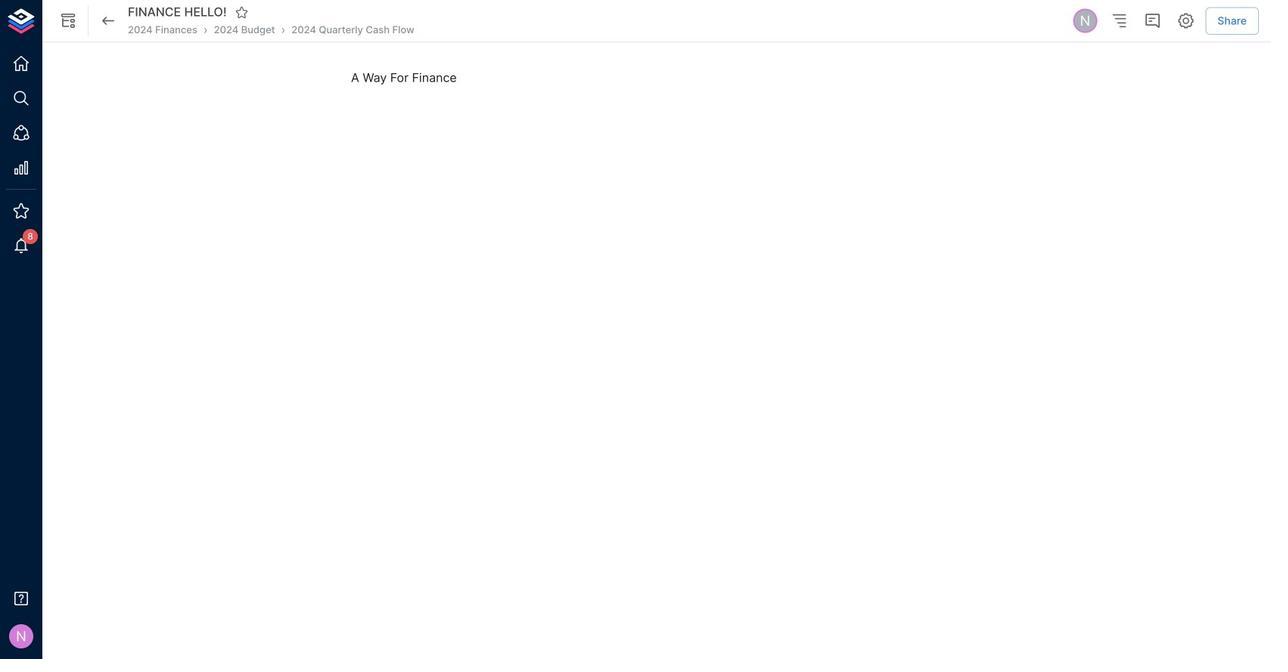 Task type: vqa. For each thing, say whether or not it's contained in the screenshot.
Go Back ICON
yes



Task type: locate. For each thing, give the bounding box(es) containing it.
show wiki image
[[59, 12, 77, 30]]

table of contents image
[[1110, 12, 1129, 30]]

go back image
[[99, 12, 117, 30]]



Task type: describe. For each thing, give the bounding box(es) containing it.
comments image
[[1144, 12, 1162, 30]]

favorite image
[[235, 6, 249, 19]]

settings image
[[1177, 12, 1195, 30]]



